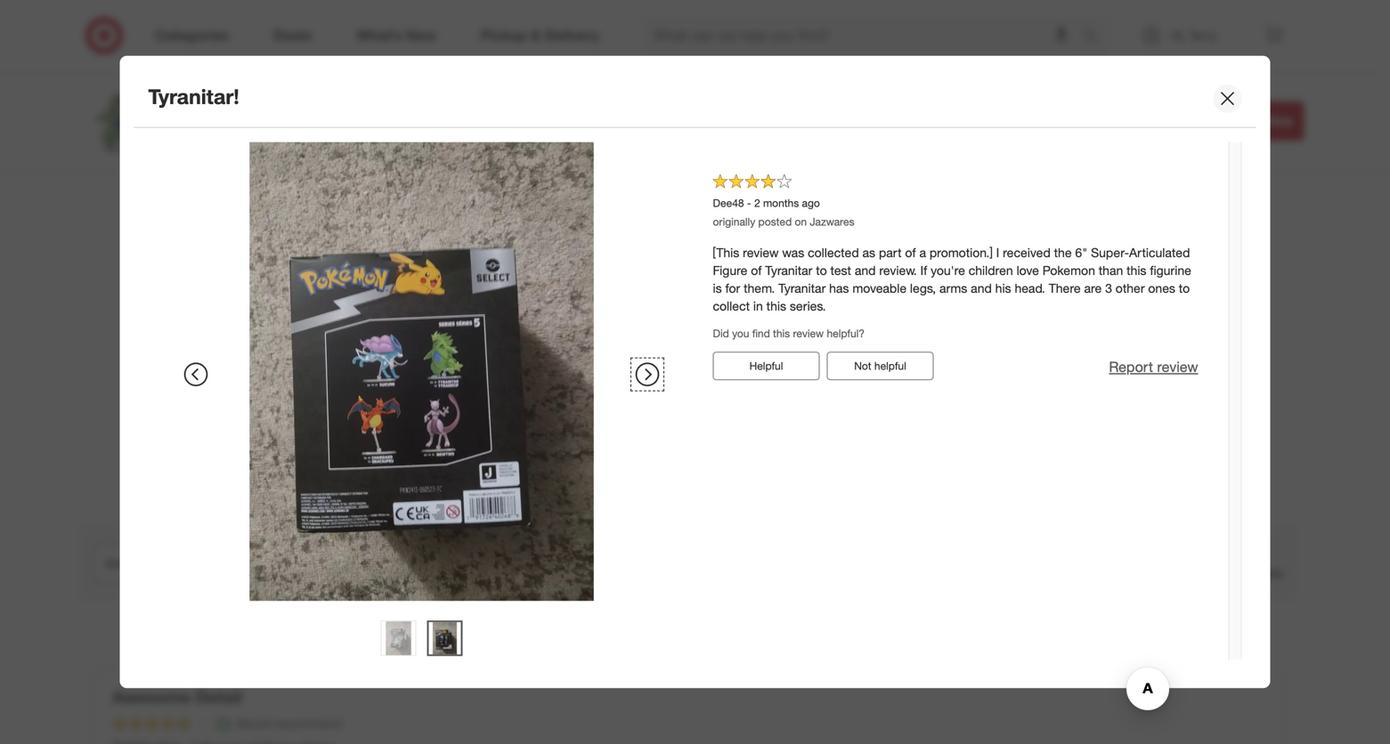 Task type: vqa. For each thing, say whether or not it's contained in the screenshot.
length of play
yes



Task type: locate. For each thing, give the bounding box(es) containing it.
1 horizontal spatial and
[[971, 281, 992, 296]]

other
[[1116, 281, 1145, 296]]

out inside 'value out of 5'
[[466, 201, 484, 217]]

1 vertical spatial figure
[[713, 263, 748, 278]]

0 vertical spatial review
[[743, 245, 779, 261]]

33 star ratings
[[706, 123, 785, 138]]

review left "was"
[[743, 245, 779, 261]]

stock
[[1130, 113, 1163, 129]]

not
[[855, 360, 872, 373]]

you
[[732, 327, 750, 340]]

pokemon up select
[[227, 87, 287, 104]]

5 for value out of 5
[[502, 201, 509, 217]]

3 inside [this review was collected as part of a promotion.] i received the 6" super-articulated figure of tyranitar to test and review. if you're children love pokemon than this figurine is for them. tyranitar has moveable legs, arms and his head. there are 3 other ones to collect in this series.
[[1106, 281, 1113, 296]]

tyranitar!
[[148, 84, 239, 109]]

review images
[[628, 275, 749, 296]]

find
[[752, 327, 770, 340]]

review down series.
[[793, 327, 824, 340]]

out of stock
[[1090, 113, 1163, 129]]

1 horizontal spatial 5
[[769, 201, 776, 217]]

to
[[816, 263, 827, 278], [1179, 281, 1190, 296]]

2 out from the left
[[733, 201, 751, 217]]

tyranitar right team
[[375, 109, 435, 127]]

0 vertical spatial tyranitar
[[375, 109, 435, 127]]

if
[[921, 263, 928, 278]]

1 vertical spatial 3
[[1106, 281, 1113, 296]]

1 horizontal spatial out
[[733, 201, 751, 217]]

1 vertical spatial this
[[767, 298, 787, 314]]

review inside [this review was collected as part of a promotion.] i received the 6" super-articulated figure of tyranitar to test and review. if you're children love pokemon than this figurine is for them. tyranitar has moveable legs, arms and his head. there are 3 other ones to collect in this series.
[[743, 245, 779, 261]]

tyranitar down "was"
[[765, 263, 813, 278]]

image of pokémon select trainer team tyranitar 6" action figure (target exclusive) image
[[86, 86, 157, 157]]

love
[[1017, 263, 1039, 278]]

of
[[1115, 113, 1126, 129], [644, 184, 656, 199], [487, 201, 498, 217], [755, 201, 765, 217], [905, 245, 916, 261], [751, 263, 762, 278]]

and
[[855, 263, 876, 278], [971, 281, 992, 296]]

value
[[466, 184, 498, 199]]

quality
[[733, 184, 775, 199]]

0 vertical spatial to
[[816, 263, 827, 278]]

33
[[706, 123, 720, 138], [255, 135, 269, 151]]

5
[[502, 201, 509, 217], [769, 201, 776, 217]]

6" right "the"
[[1076, 245, 1088, 261]]

would recommend
[[236, 716, 342, 732]]

3 right are
[[1106, 281, 1113, 296]]

collect
[[713, 298, 750, 314]]

2 vertical spatial tyranitar
[[779, 281, 826, 296]]

out down value
[[466, 201, 484, 217]]

verified purchases
[[1166, 565, 1284, 582]]

this
[[1127, 263, 1147, 278], [767, 298, 787, 314], [773, 327, 790, 340]]

of inside 'value out of 5'
[[487, 201, 498, 217]]

and down the as
[[855, 263, 876, 278]]

images
[[691, 275, 749, 296]]

2 vertical spatial review
[[1157, 359, 1199, 376]]

0 horizontal spatial and
[[855, 263, 876, 278]]

out for quality out of 5
[[733, 201, 751, 217]]

to left 'test' at the top of the page
[[816, 263, 827, 278]]

1 vertical spatial pokemon
[[1043, 263, 1096, 278]]

0 horizontal spatial 5
[[502, 201, 509, 217]]

1 5 from the left
[[502, 201, 509, 217]]

0 horizontal spatial 33
[[255, 135, 269, 151]]

length of play
[[600, 184, 684, 199]]

tyranitar! dialog
[[120, 56, 1271, 689]]

length
[[600, 184, 641, 199]]

this right in
[[767, 298, 787, 314]]

test
[[831, 263, 852, 278]]

review for report
[[1157, 359, 1199, 376]]

What can we help you find? suggestions appear below search field
[[643, 16, 1087, 55]]

on
[[795, 215, 807, 229]]

0 vertical spatial 3
[[841, 123, 848, 139]]

purchases
[[1217, 565, 1284, 582]]

6" left action
[[439, 109, 453, 127]]

2 5 from the left
[[769, 201, 776, 217]]

and down children
[[971, 281, 992, 296]]

5 inside 'value out of 5'
[[502, 201, 509, 217]]

review
[[743, 245, 779, 261], [793, 327, 824, 340], [1157, 359, 1199, 376]]

1 out from the left
[[466, 201, 484, 217]]

pokemon up there
[[1043, 263, 1096, 278]]

0 horizontal spatial figure
[[505, 109, 548, 127]]

this up 'other'
[[1127, 263, 1147, 278]]

33 down select
[[255, 135, 269, 151]]

of down value
[[487, 201, 498, 217]]

figure
[[505, 109, 548, 127], [713, 263, 748, 278]]

1 horizontal spatial figure
[[713, 263, 748, 278]]

ago
[[802, 197, 820, 210]]

helpful
[[875, 360, 907, 373]]

to down figurine
[[1179, 281, 1190, 296]]

guest review image 1 of 2, full size image
[[381, 621, 416, 657]]

figure up for
[[713, 263, 748, 278]]

tyranitar up series.
[[779, 281, 826, 296]]

review right 'report'
[[1157, 359, 1199, 376]]

1 vertical spatial to
[[1179, 281, 1190, 296]]

-
[[747, 197, 751, 210]]

originally
[[713, 215, 756, 229]]

dee48
[[713, 197, 744, 210]]

find alternative
[[1188, 112, 1293, 130]]

0 horizontal spatial to
[[816, 263, 827, 278]]

1 horizontal spatial 3
[[1106, 281, 1113, 296]]

0 vertical spatial pokemon
[[227, 87, 287, 104]]

out
[[466, 201, 484, 217], [733, 201, 751, 217]]

tyranitar inside 'shop all pokemon pokémon select trainer team tyranitar 6" action figure (target exclusive)'
[[375, 109, 435, 127]]

out inside quality out of 5
[[733, 201, 751, 217]]

0 vertical spatial figure
[[505, 109, 548, 127]]

helpful button
[[713, 352, 820, 380]]

promotion.]
[[930, 245, 993, 261]]

0 vertical spatial this
[[1127, 263, 1147, 278]]

6"
[[439, 109, 453, 127], [1076, 245, 1088, 261]]

figurine
[[1150, 263, 1192, 278]]

2 vertical spatial this
[[773, 327, 790, 340]]

articulated
[[1130, 245, 1190, 261]]

0 horizontal spatial 6"
[[439, 109, 453, 127]]

0 vertical spatial guest review image 2 of 2, full size image
[[221, 142, 623, 602]]

out
[[1090, 113, 1111, 129]]

action
[[457, 109, 501, 127]]

out left 2
[[733, 201, 751, 217]]

at
[[336, 135, 347, 151]]

find alternative button
[[1177, 102, 1305, 141]]

pokemon
[[227, 87, 287, 104], [1043, 263, 1096, 278]]

1 vertical spatial 6"
[[1076, 245, 1088, 261]]

1 vertical spatial review
[[793, 327, 824, 340]]

posted
[[759, 215, 792, 229]]

review inside button
[[1157, 359, 1199, 376]]

this right find
[[773, 327, 790, 340]]

4.9
[[721, 53, 770, 97]]

series.
[[790, 298, 826, 314]]

tyranitar
[[375, 109, 435, 127], [765, 263, 813, 278], [779, 281, 826, 296]]

report
[[1109, 359, 1154, 376]]

part
[[879, 245, 902, 261]]

did you find this review helpful?
[[713, 327, 865, 340]]

did
[[713, 327, 729, 340]]

figure right action
[[505, 109, 548, 127]]

0 horizontal spatial out
[[466, 201, 484, 217]]

2
[[754, 197, 760, 210]]

children
[[969, 263, 1013, 278]]

1 vertical spatial tyranitar
[[765, 263, 813, 278]]

2 horizontal spatial review
[[1157, 359, 1199, 376]]

than
[[1099, 263, 1124, 278]]

0 horizontal spatial pokemon
[[227, 87, 287, 104]]

recommendations
[[852, 123, 953, 139]]

helpful?
[[827, 327, 865, 340]]

find
[[1188, 112, 1218, 130]]

team
[[335, 109, 371, 127]]

1 horizontal spatial pokemon
[[1043, 263, 1096, 278]]

1 horizontal spatial 6"
[[1076, 245, 1088, 261]]

5 inside quality out of 5
[[769, 201, 776, 217]]

Verified purchases checkbox
[[1141, 565, 1159, 583]]

3 left recommendations
[[841, 123, 848, 139]]

legs,
[[910, 281, 936, 296]]

0 horizontal spatial review
[[743, 245, 779, 261]]

0 vertical spatial 6"
[[439, 109, 453, 127]]

1 horizontal spatial 33
[[706, 123, 720, 138]]

a
[[920, 245, 926, 261]]

months
[[763, 197, 799, 210]]

33 left "star"
[[706, 123, 720, 138]]

of right -
[[755, 201, 765, 217]]

guest review image 2 of 2, full size image
[[221, 142, 623, 602], [427, 621, 463, 657]]



Task type: describe. For each thing, give the bounding box(es) containing it.
guest review image 1 of 12, zoom in image
[[249, 318, 360, 429]]

guest review image 5 of 12, zoom in image
[[751, 318, 863, 429]]

there
[[1049, 281, 1081, 296]]

his
[[996, 281, 1012, 296]]

pokemon inside [this review was collected as part of a promotion.] i received the 6" super-articulated figure of tyranitar to test and review. if you're children love pokemon than this figurine is for them. tyranitar has moveable legs, arms and his head. there are 3 other ones to collect in this series.
[[1043, 263, 1096, 278]]

report review button
[[1109, 357, 1199, 378]]

with photos
[[1166, 541, 1242, 558]]

you're
[[931, 263, 965, 278]]

[this
[[713, 245, 740, 261]]

exclusive)
[[602, 109, 670, 127]]

guest review image 6 of 12, zoom in image
[[877, 318, 988, 429]]

are
[[1085, 281, 1102, 296]]

is
[[713, 281, 722, 296]]

moveable
[[853, 281, 907, 296]]

select
[[239, 109, 281, 127]]

guest review image 2 of 12, zoom in image
[[375, 318, 486, 429]]

1 vertical spatial and
[[971, 281, 992, 296]]

not helpful button
[[827, 352, 934, 380]]

1 horizontal spatial to
[[1179, 281, 1190, 296]]

figure inside 'shop all pokemon pokémon select trainer team tyranitar 6" action figure (target exclusive)'
[[505, 109, 548, 127]]

of right out
[[1115, 113, 1126, 129]]

0 vertical spatial and
[[855, 263, 876, 278]]

them.
[[744, 281, 775, 296]]

33 for 33 star ratings
[[706, 123, 720, 138]]

(target
[[552, 109, 598, 127]]

not helpful
[[855, 360, 907, 373]]

With photos checkbox
[[1141, 541, 1159, 559]]

for
[[726, 281, 740, 296]]

review.
[[880, 263, 917, 278]]

33 for 33
[[255, 135, 269, 151]]

guest review image 3 of 12, zoom in image
[[500, 318, 612, 429]]

was
[[783, 245, 805, 261]]

0 horizontal spatial 3
[[841, 123, 848, 139]]

as
[[863, 245, 876, 261]]

report review
[[1109, 359, 1199, 376]]

figure inside [this review was collected as part of a promotion.] i received the 6" super-articulated figure of tyranitar to test and review. if you're children love pokemon than this figurine is for them. tyranitar has moveable legs, arms and his head. there are 3 other ones to collect in this series.
[[713, 263, 748, 278]]

i
[[996, 245, 1000, 261]]

photos
[[1198, 541, 1242, 558]]

dee48 - 2 months ago originally posted on jazwares
[[713, 197, 855, 229]]

the
[[1054, 245, 1072, 261]]

1 horizontal spatial review
[[793, 327, 824, 340]]

zoomed image element
[[157, 142, 686, 667]]

helpful
[[750, 360, 783, 373]]

5 for quality out of 5
[[769, 201, 776, 217]]

search button
[[1074, 16, 1117, 59]]

has
[[829, 281, 849, 296]]

trainer
[[285, 109, 331, 127]]

collected
[[808, 245, 859, 261]]

all
[[209, 87, 223, 104]]

jazwares
[[810, 215, 855, 229]]

alternative
[[1222, 112, 1293, 130]]

only at
[[306, 135, 347, 151]]

out for value out of 5
[[466, 201, 484, 217]]

with
[[1166, 541, 1194, 558]]

super-
[[1091, 245, 1130, 261]]

detail
[[196, 687, 242, 708]]

of inside quality out of 5
[[755, 201, 765, 217]]

verified
[[1166, 565, 1213, 582]]

pokémon
[[171, 109, 235, 127]]

star
[[723, 123, 744, 138]]

of left a
[[905, 245, 916, 261]]

shop
[[171, 87, 205, 104]]

shop all pokemon pokémon select trainer team tyranitar 6" action figure (target exclusive)
[[171, 87, 670, 127]]

of left play
[[644, 184, 656, 199]]

value out of 5
[[466, 184, 509, 217]]

in
[[754, 298, 763, 314]]

6" inside 'shop all pokemon pokémon select trainer team tyranitar 6" action figure (target exclusive)'
[[439, 109, 453, 127]]

would
[[236, 716, 271, 732]]

awesome
[[112, 687, 191, 708]]

ratings
[[748, 123, 785, 138]]

only
[[306, 135, 332, 151]]

arms
[[940, 281, 968, 296]]

[this review was collected as part of a promotion.] i received the 6" super-articulated figure of tyranitar to test and review. if you're children love pokemon than this figurine is for them. tyranitar has moveable legs, arms and his head. there are 3 other ones to collect in this series.
[[713, 245, 1192, 314]]

33 link
[[171, 134, 287, 155]]

quality out of 5
[[733, 184, 776, 217]]

of up them.
[[751, 263, 762, 278]]

review for [this
[[743, 245, 779, 261]]

review
[[628, 275, 686, 296]]

head.
[[1015, 281, 1046, 296]]

ones
[[1149, 281, 1176, 296]]

3 recommendations
[[841, 123, 953, 139]]

6" inside [this review was collected as part of a promotion.] i received the 6" super-articulated figure of tyranitar to test and review. if you're children love pokemon than this figurine is for them. tyranitar has moveable legs, arms and his head. there are 3 other ones to collect in this series.
[[1076, 245, 1088, 261]]

pokemon inside 'shop all pokemon pokémon select trainer team tyranitar 6" action figure (target exclusive)'
[[227, 87, 287, 104]]

1 vertical spatial guest review image 2 of 2, full size image
[[427, 621, 463, 657]]

guest review image 4 of 12, zoom in image
[[626, 318, 737, 429]]

received
[[1003, 245, 1051, 261]]

awesome detail
[[112, 687, 242, 708]]



